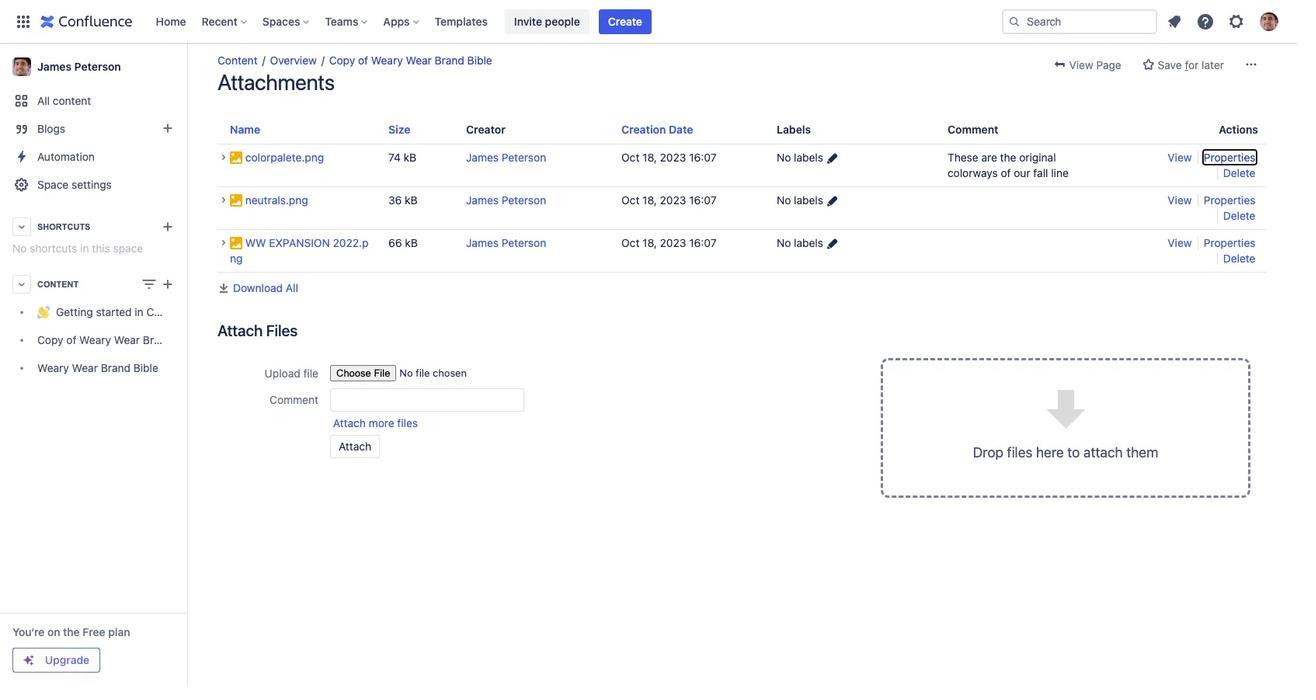 Task type: vqa. For each thing, say whether or not it's contained in the screenshot.
Peterson inside the Space ELEMENT
yes



Task type: locate. For each thing, give the bounding box(es) containing it.
properties button down neutrals.png element
[[1204, 236, 1256, 250]]

18, for 74 kb
[[643, 151, 657, 164]]

0 horizontal spatial copy of weary wear brand bible
[[37, 334, 200, 347]]

1 properties button from the top
[[1204, 151, 1256, 164]]

0 horizontal spatial attach
[[217, 322, 263, 340]]

wear down getting started in confluence
[[114, 334, 140, 347]]

attach for attach more files
[[333, 417, 366, 430]]

colorways
[[948, 166, 998, 180]]

properties button
[[1204, 151, 1256, 164], [1204, 194, 1256, 207], [1204, 236, 1256, 250]]

1 small image from the left
[[1142, 58, 1155, 71]]

0 vertical spatial in
[[80, 242, 89, 255]]

view right small icon on the right top of page
[[1069, 58, 1093, 71]]

0 vertical spatial labels
[[794, 151, 823, 164]]

drop files here to attach them
[[973, 445, 1158, 461]]

delete inside neutrals.png element
[[1223, 209, 1256, 222]]

2 vertical spatial weary
[[37, 362, 69, 375]]

settings
[[71, 178, 112, 191]]

2 vertical spatial properties delete
[[1204, 236, 1256, 265]]

2 vertical spatial bible
[[133, 362, 158, 375]]

view button
[[1168, 151, 1195, 164], [1168, 194, 1195, 207], [1168, 236, 1195, 250]]

all inside the space element
[[37, 94, 50, 107]]

shortcuts
[[37, 222, 90, 231]]

james peterson link
[[6, 51, 180, 82], [466, 151, 546, 164], [466, 194, 546, 207], [466, 236, 546, 250]]

0 horizontal spatial small image
[[1142, 58, 1155, 71]]

None submit
[[330, 435, 380, 459]]

2 vertical spatial wear
[[72, 362, 98, 375]]

bible down templates 'link'
[[467, 54, 492, 67]]

the right are
[[1000, 151, 1016, 164]]

Search field
[[1002, 9, 1157, 34]]

original
[[1019, 151, 1056, 164]]

these are the original colorways of our fall line
[[948, 151, 1069, 180]]

view button for 74 kb
[[1168, 151, 1195, 164]]

copy down the teams dropdown button
[[329, 54, 355, 67]]

properties delete inside colorpalete.png element
[[1204, 151, 1256, 180]]

f
[[1185, 58, 1188, 71]]

1 no labels from the top
[[777, 151, 823, 164]]

3 no labels from the top
[[777, 236, 823, 250]]

view down neutrals.png element
[[1168, 236, 1195, 250]]

brand down templates 'link'
[[435, 54, 464, 67]]

of left our
[[1001, 166, 1011, 180]]

2 vertical spatial 2023
[[660, 236, 686, 250]]

copy of weary wear brand bible link
[[329, 54, 492, 67], [6, 326, 200, 354]]

0 vertical spatial kb
[[404, 151, 416, 164]]

1 horizontal spatial weary
[[79, 334, 111, 347]]

1 horizontal spatial copy of weary wear brand bible link
[[329, 54, 492, 67]]

1 properties from the top
[[1204, 151, 1256, 164]]

2 view button from the top
[[1168, 194, 1195, 207]]

no labels for 74 kb
[[777, 151, 823, 164]]

0 vertical spatial oct 18, 2023 16:07
[[621, 151, 717, 164]]

properties button inside ww expansion 2022.p ng element
[[1204, 236, 1256, 250]]

2 vertical spatial view button
[[1168, 236, 1195, 250]]

18,
[[643, 151, 657, 164], [643, 194, 657, 207], [643, 236, 657, 250]]

1 vertical spatial content
[[37, 280, 79, 289]]

properties down colorpalete.png element
[[1204, 194, 1256, 207]]

james peterson for colorpalete.png
[[466, 151, 546, 164]]

1 18, from the top
[[643, 151, 657, 164]]

overview
[[270, 54, 317, 67]]

delete button down actions
[[1223, 166, 1256, 180]]

16:07
[[689, 151, 717, 164], [689, 194, 717, 207], [689, 236, 717, 250]]

1 delete button from the top
[[1223, 166, 1256, 180]]

tree
[[6, 298, 204, 382]]

in right 'started'
[[135, 306, 143, 319]]

1 horizontal spatial content
[[217, 54, 258, 67]]

0 vertical spatial brand
[[435, 54, 464, 67]]

delete down neutrals.png element
[[1223, 252, 1256, 265]]

bible down getting started in confluence
[[133, 362, 158, 375]]

view inside ww expansion 2022.p ng element
[[1168, 236, 1195, 250]]

of inside these are the original colorways of our fall line
[[1001, 166, 1011, 180]]

ww expansion 2022.p ng
[[230, 236, 368, 265]]

properties delete
[[1204, 151, 1256, 180], [1204, 194, 1256, 222], [1204, 236, 1256, 265]]

1 view button from the top
[[1168, 151, 1195, 164]]

wear down apps popup button
[[406, 54, 432, 67]]

of
[[358, 54, 368, 67], [1001, 166, 1011, 180], [66, 334, 76, 347]]

2 oct 18, 2023 16:07 from the top
[[621, 194, 717, 207]]

1 vertical spatial weary
[[79, 334, 111, 347]]

in left this
[[80, 242, 89, 255]]

1 vertical spatial properties
[[1204, 194, 1256, 207]]

0 vertical spatial all
[[37, 94, 50, 107]]

2 horizontal spatial wear
[[406, 54, 432, 67]]

0 horizontal spatial in
[[80, 242, 89, 255]]

view page link
[[1045, 54, 1130, 77]]

1 2023 from the top
[[660, 151, 686, 164]]

1 horizontal spatial bible
[[176, 334, 200, 347]]

3 16:07 from the top
[[689, 236, 717, 250]]

invite people button
[[505, 9, 589, 34]]

0 vertical spatial view button
[[1168, 151, 1195, 164]]

space
[[37, 178, 69, 191]]

kb right 36
[[405, 194, 418, 207]]

bible down the confluence
[[176, 334, 200, 347]]

of inside tree
[[66, 334, 76, 347]]

view
[[1069, 58, 1093, 71], [1168, 151, 1195, 164], [1168, 194, 1195, 207], [1168, 236, 1195, 250]]

1 vertical spatial labels
[[794, 194, 823, 207]]

1 vertical spatial in
[[135, 306, 143, 319]]

weary wear brand bible link
[[6, 354, 180, 382]]

properties button inside neutrals.png element
[[1204, 194, 1256, 207]]

kb for 66 kb
[[405, 236, 418, 250]]

copy
[[329, 54, 355, 67], [37, 334, 63, 347]]

kb
[[404, 151, 416, 164], [405, 194, 418, 207], [405, 236, 418, 250]]

copy of weary wear brand bible
[[329, 54, 492, 67], [37, 334, 200, 347]]

2 properties from the top
[[1204, 194, 1256, 207]]

files right more
[[397, 417, 418, 430]]

james peterson
[[37, 60, 121, 73], [466, 151, 546, 164], [466, 194, 546, 207], [466, 236, 546, 250]]

1 vertical spatial bible
[[176, 334, 200, 347]]

0 vertical spatial bible
[[467, 54, 492, 67]]

content down recent dropdown button
[[217, 54, 258, 67]]

view button for 36 kb
[[1168, 194, 1195, 207]]

small image
[[1054, 58, 1066, 71]]

tree containing getting started in confluence
[[6, 298, 204, 382]]

1 vertical spatial 18,
[[643, 194, 657, 207]]

weary down the apps
[[371, 54, 403, 67]]

weary up weary wear brand bible link
[[79, 334, 111, 347]]

0 horizontal spatial copy of weary wear brand bible link
[[6, 326, 200, 354]]

2 vertical spatial properties button
[[1204, 236, 1256, 250]]

labels for 74 kb
[[794, 151, 823, 164]]

1 vertical spatial of
[[1001, 166, 1011, 180]]

copy of weary wear brand bible link down apps popup button
[[329, 54, 492, 67]]

no labels for 36 kb
[[777, 194, 823, 207]]

in inside tree
[[135, 306, 143, 319]]

0 vertical spatial comment
[[948, 123, 999, 136]]

3 properties from the top
[[1204, 236, 1256, 250]]

copy of weary wear brand bible link up 'weary wear brand bible' at the left bottom of page
[[6, 326, 200, 354]]

you're
[[12, 625, 45, 638]]

1 vertical spatial properties button
[[1204, 194, 1256, 207]]

1 horizontal spatial the
[[1000, 151, 1016, 164]]

copy down getting
[[37, 334, 63, 347]]

1 delete from the top
[[1223, 166, 1256, 180]]

1 vertical spatial 2023
[[660, 194, 686, 207]]

people
[[545, 14, 580, 28]]

2 labels from the top
[[794, 194, 823, 207]]

copy of weary wear brand bible down 'started'
[[37, 334, 200, 347]]

png file image up the ng at top left
[[230, 237, 242, 250]]

delete inside ww expansion 2022.p ng element
[[1223, 252, 1256, 265]]

0 vertical spatial copy
[[329, 54, 355, 67]]

upload file
[[265, 367, 318, 380]]

view inside neutrals.png element
[[1168, 194, 1195, 207]]

0 vertical spatial properties
[[1204, 151, 1256, 164]]

getting started in confluence
[[56, 306, 204, 319]]

1 horizontal spatial attach
[[333, 417, 366, 430]]

small image right later
[[1245, 58, 1258, 71]]

1 16:07 from the top
[[689, 151, 717, 164]]

later
[[1202, 58, 1224, 71]]

2 oct from the top
[[621, 194, 640, 207]]

no for 36 kb
[[777, 194, 791, 207]]

0 vertical spatial files
[[397, 417, 418, 430]]

here
[[1036, 445, 1064, 461]]

peterson inside the space element
[[74, 60, 121, 73]]

properties delete inside ww expansion 2022.p ng element
[[1204, 236, 1256, 265]]

copy of weary wear brand bible inside tree
[[37, 334, 200, 347]]

1 vertical spatial 16:07
[[689, 194, 717, 207]]

0 vertical spatial the
[[1000, 151, 1016, 164]]

0 vertical spatial content
[[217, 54, 258, 67]]

png file image for ww expansion 2022.p ng
[[230, 237, 242, 250]]

the for are
[[1000, 151, 1016, 164]]

banner containing home
[[0, 0, 1297, 43]]

properties down actions
[[1204, 151, 1256, 164]]

kb right 66
[[405, 236, 418, 250]]

small image left the save
[[1142, 58, 1155, 71]]

1 vertical spatial the
[[63, 625, 80, 638]]

invite people
[[514, 14, 580, 28]]

brand down 'started'
[[101, 362, 131, 375]]

spaces
[[262, 14, 300, 28]]

brand down the confluence
[[143, 334, 173, 347]]

create a blog image
[[158, 119, 177, 137]]

0 vertical spatial oct
[[621, 151, 640, 164]]

Upload file file field
[[330, 365, 544, 382]]

properties inside neutrals.png element
[[1204, 194, 1256, 207]]

name button
[[230, 123, 260, 136]]

2 vertical spatial delete button
[[1223, 252, 1256, 265]]

small image
[[1142, 58, 1155, 71], [1245, 58, 1258, 71]]

oct for 74 kb
[[621, 151, 640, 164]]

1 vertical spatial kb
[[405, 194, 418, 207]]

2023
[[660, 151, 686, 164], [660, 194, 686, 207], [660, 236, 686, 250]]

0 vertical spatial properties delete
[[1204, 151, 1256, 180]]

the for on
[[63, 625, 80, 638]]

spaces button
[[258, 9, 316, 34]]

0 horizontal spatial comment
[[270, 393, 318, 406]]

james peterson link for neutrals.png
[[466, 194, 546, 207]]

0 vertical spatial 2023
[[660, 151, 686, 164]]

0 vertical spatial delete
[[1223, 166, 1256, 180]]

creator
[[466, 123, 506, 136]]

0 vertical spatial of
[[358, 54, 368, 67]]

oct for 36 kb
[[621, 194, 640, 207]]

view down colorpalete.png element
[[1168, 194, 1195, 207]]

1 vertical spatial comment
[[270, 393, 318, 406]]

brand inside weary wear brand bible link
[[101, 362, 131, 375]]

create a page image
[[158, 275, 177, 294]]

0 vertical spatial weary
[[371, 54, 403, 67]]

attach left files
[[217, 322, 263, 340]]

0 vertical spatial copy of weary wear brand bible link
[[329, 54, 492, 67]]

2 vertical spatial oct
[[621, 236, 640, 250]]

1 vertical spatial files
[[1007, 445, 1033, 461]]

colorpalete.png element
[[1119, 150, 1258, 181]]

2 vertical spatial oct 18, 2023 16:07
[[621, 236, 717, 250]]

2 vertical spatial of
[[66, 334, 76, 347]]

1 horizontal spatial brand
[[143, 334, 173, 347]]

2 no labels from the top
[[777, 194, 823, 207]]

delete up ww expansion 2022.p ng element
[[1223, 209, 1256, 222]]

0 horizontal spatial wear
[[72, 362, 98, 375]]

are
[[981, 151, 997, 164]]

3 delete from the top
[[1223, 252, 1256, 265]]

delete down actions
[[1223, 166, 1256, 180]]

18, for 66 kb
[[643, 236, 657, 250]]

apps
[[383, 14, 410, 28]]

properties down neutrals.png element
[[1204, 236, 1256, 250]]

bible
[[467, 54, 492, 67], [176, 334, 200, 347], [133, 362, 158, 375]]

properties
[[1204, 151, 1256, 164], [1204, 194, 1256, 207], [1204, 236, 1256, 250]]

search image
[[1008, 15, 1021, 28]]

1 horizontal spatial of
[[358, 54, 368, 67]]

3 oct 18, 2023 16:07 from the top
[[621, 236, 717, 250]]

0 horizontal spatial brand
[[101, 362, 131, 375]]

delete for 74 kb
[[1223, 166, 1256, 180]]

upgrade
[[45, 653, 89, 666]]

2 delete button from the top
[[1223, 209, 1256, 222]]

weary down getting
[[37, 362, 69, 375]]

1 png file image from the top
[[230, 194, 242, 207]]

2 vertical spatial properties
[[1204, 236, 1256, 250]]

oct
[[621, 151, 640, 164], [621, 194, 640, 207], [621, 236, 640, 250]]

your profile and preferences image
[[1260, 12, 1279, 31]]

1 vertical spatial delete
[[1223, 209, 1256, 222]]

the right 'on'
[[63, 625, 80, 638]]

3 oct from the top
[[621, 236, 640, 250]]

1 horizontal spatial small image
[[1245, 58, 1258, 71]]

view inside colorpalete.png element
[[1168, 151, 1195, 164]]

2 vertical spatial brand
[[101, 362, 131, 375]]

delete button
[[1223, 166, 1256, 180], [1223, 209, 1256, 222], [1223, 252, 1256, 265]]

view up neutrals.png element
[[1168, 151, 1195, 164]]

1 vertical spatial copy
[[37, 334, 63, 347]]

premium image
[[23, 654, 35, 666]]

attach
[[217, 322, 263, 340], [333, 417, 366, 430]]

view button up neutrals.png element
[[1168, 151, 1195, 164]]

james for colorpalete.png
[[466, 151, 499, 164]]

1 oct 18, 2023 16:07 from the top
[[621, 151, 717, 164]]

properties delete inside neutrals.png element
[[1204, 194, 1256, 222]]

1 vertical spatial oct 18, 2023 16:07
[[621, 194, 717, 207]]

view button for 66 kb
[[1168, 236, 1195, 250]]

2 16:07 from the top
[[689, 194, 717, 207]]

comment down upload file
[[270, 393, 318, 406]]

2 horizontal spatial brand
[[435, 54, 464, 67]]

delete button down neutrals.png element
[[1223, 252, 1256, 265]]

properties inside ww expansion 2022.p ng element
[[1204, 236, 1256, 250]]

them
[[1126, 445, 1158, 461]]

1 vertical spatial view button
[[1168, 194, 1195, 207]]

3 properties button from the top
[[1204, 236, 1256, 250]]

properties delete down colorpalete.png element
[[1204, 194, 1256, 222]]

3 18, from the top
[[643, 236, 657, 250]]

wear
[[406, 54, 432, 67], [114, 334, 140, 347], [72, 362, 98, 375]]

attach files
[[217, 322, 298, 340]]

files left here
[[1007, 445, 1033, 461]]

0 vertical spatial delete button
[[1223, 166, 1256, 180]]

weary
[[371, 54, 403, 67], [79, 334, 111, 347], [37, 362, 69, 375]]

3 2023 from the top
[[660, 236, 686, 250]]

66
[[388, 236, 402, 250]]

view button down colorpalete.png element
[[1168, 194, 1195, 207]]

2 vertical spatial 16:07
[[689, 236, 717, 250]]

2 vertical spatial labels
[[794, 236, 823, 250]]

ww expansion 2022.p ng link
[[230, 236, 368, 265]]

1 horizontal spatial wear
[[114, 334, 140, 347]]

2 properties button from the top
[[1204, 194, 1256, 207]]

the
[[1000, 151, 1016, 164], [63, 625, 80, 638]]

properties button inside colorpalete.png element
[[1204, 151, 1256, 164]]

confluence image
[[40, 12, 132, 31], [40, 12, 132, 31]]

1 vertical spatial oct
[[621, 194, 640, 207]]

banner
[[0, 0, 1297, 43]]

2 18, from the top
[[643, 194, 657, 207]]

0 vertical spatial 18,
[[643, 151, 657, 164]]

1 vertical spatial png file image
[[230, 237, 242, 250]]

of down the teams dropdown button
[[358, 54, 368, 67]]

3 properties delete from the top
[[1204, 236, 1256, 265]]

properties delete down neutrals.png element
[[1204, 236, 1256, 265]]

notification icon image
[[1165, 12, 1184, 31]]

files
[[397, 417, 418, 430], [1007, 445, 1033, 461]]

settings icon image
[[1227, 12, 1246, 31]]

2 horizontal spatial of
[[1001, 166, 1011, 180]]

properties inside colorpalete.png element
[[1204, 151, 1256, 164]]

peterson for colorpalete.png
[[502, 151, 546, 164]]

comment up these at the top right
[[948, 123, 999, 136]]

1 horizontal spatial in
[[135, 306, 143, 319]]

no inside the space element
[[12, 242, 27, 255]]

1 horizontal spatial copy of weary wear brand bible
[[329, 54, 492, 67]]

the inside these are the original colorways of our fall line
[[1000, 151, 1016, 164]]

properties button for 74 kb
[[1204, 151, 1256, 164]]

creation
[[621, 123, 666, 136]]

attach left more
[[333, 417, 366, 430]]

properties delete down actions
[[1204, 151, 1256, 180]]

2 vertical spatial 18,
[[643, 236, 657, 250]]

size button
[[388, 123, 410, 136]]

delete inside colorpalete.png element
[[1223, 166, 1256, 180]]

1 properties delete from the top
[[1204, 151, 1256, 180]]

no
[[777, 151, 791, 164], [777, 194, 791, 207], [777, 236, 791, 250], [12, 242, 27, 255]]

3 labels from the top
[[794, 236, 823, 250]]

tree inside the space element
[[6, 298, 204, 382]]

all right download
[[286, 281, 298, 295]]

copy inside tree
[[37, 334, 63, 347]]

delete
[[1223, 166, 1256, 180], [1223, 209, 1256, 222], [1223, 252, 1256, 265]]

0 vertical spatial 16:07
[[689, 151, 717, 164]]

on
[[47, 625, 60, 638]]

1 vertical spatial copy of weary wear brand bible
[[37, 334, 200, 347]]

png file image for neutrals.png
[[230, 194, 242, 207]]

properties button for 66 kb
[[1204, 236, 1256, 250]]

brand
[[435, 54, 464, 67], [143, 334, 173, 347], [101, 362, 131, 375]]

2 properties delete from the top
[[1204, 194, 1256, 222]]

0 vertical spatial no labels
[[777, 151, 823, 164]]

0 horizontal spatial weary
[[37, 362, 69, 375]]

view for 66 kb
[[1168, 236, 1195, 250]]

png file image
[[230, 194, 242, 207], [230, 237, 242, 250]]

of down getting
[[66, 334, 76, 347]]

kb right 74
[[404, 151, 416, 164]]

labels
[[777, 123, 811, 136]]

1 labels from the top
[[794, 151, 823, 164]]

1 vertical spatial delete button
[[1223, 209, 1256, 222]]

properties button down colorpalete.png element
[[1204, 194, 1256, 207]]

3 delete button from the top
[[1223, 252, 1256, 265]]

oct 18, 2023 16:07
[[621, 151, 717, 164], [621, 194, 717, 207], [621, 236, 717, 250]]

2 delete from the top
[[1223, 209, 1256, 222]]

file
[[303, 367, 318, 380]]

0 vertical spatial properties button
[[1204, 151, 1256, 164]]

properties delete for 74 kb
[[1204, 151, 1256, 180]]

all
[[37, 94, 50, 107], [286, 281, 298, 295]]

3 view button from the top
[[1168, 236, 1195, 250]]

2 2023 from the top
[[660, 194, 686, 207]]

2 png file image from the top
[[230, 237, 242, 250]]

properties button down actions
[[1204, 151, 1256, 164]]

0 vertical spatial png file image
[[230, 194, 242, 207]]

content up getting
[[37, 280, 79, 289]]

all left "content"
[[37, 94, 50, 107]]

png file image left neutrals.png
[[230, 194, 242, 207]]

collapse sidebar image
[[169, 51, 204, 82]]

copy of weary wear brand bible down apps popup button
[[329, 54, 492, 67]]

no for 74 kb
[[777, 151, 791, 164]]

in
[[80, 242, 89, 255], [135, 306, 143, 319]]

2 vertical spatial no labels
[[777, 236, 823, 250]]

0 horizontal spatial all
[[37, 94, 50, 107]]

1 vertical spatial no labels
[[777, 194, 823, 207]]

1 vertical spatial wear
[[114, 334, 140, 347]]

wear down getting
[[72, 362, 98, 375]]

recent button
[[197, 9, 253, 34]]

view button down neutrals.png element
[[1168, 236, 1195, 250]]

16:07 for 36 kb
[[689, 194, 717, 207]]

delete button up ww expansion 2022.p ng element
[[1223, 209, 1256, 222]]

1 oct from the top
[[621, 151, 640, 164]]



Task type: describe. For each thing, give the bounding box(es) containing it.
our
[[1014, 166, 1030, 180]]

download all link
[[217, 281, 1266, 296]]

2 horizontal spatial bible
[[467, 54, 492, 67]]

space settings
[[37, 178, 112, 191]]

view for 74 kb
[[1168, 151, 1195, 164]]

content button
[[6, 270, 180, 298]]

shortcuts button
[[6, 213, 180, 241]]

james peterson inside the space element
[[37, 60, 121, 73]]

shortcuts
[[30, 242, 77, 255]]

2023 for 66 kb
[[660, 236, 686, 250]]

oct 18, 2023 16:07 for 74 kb
[[621, 151, 717, 164]]

36 kb
[[388, 194, 418, 207]]

2023 for 36 kb
[[660, 194, 686, 207]]

blogs link
[[6, 115, 180, 143]]

apps button
[[379, 9, 425, 34]]

space
[[113, 242, 143, 255]]

james peterson for ww expansion 2022.p ng
[[466, 236, 546, 250]]

these
[[948, 151, 978, 164]]

line
[[1051, 166, 1069, 180]]

Comment text field
[[330, 389, 524, 412]]

no for 66 kb
[[777, 236, 791, 250]]

view for 36 kb
[[1168, 194, 1195, 207]]

delete for 36 kb
[[1223, 209, 1256, 222]]

oct for 66 kb
[[621, 236, 640, 250]]

1 vertical spatial brand
[[143, 334, 173, 347]]

templates
[[435, 14, 488, 28]]

colorpalete.png
[[245, 151, 324, 164]]

change view image
[[140, 275, 158, 294]]

weary wear brand bible
[[37, 362, 158, 375]]

delete for 66 kb
[[1223, 252, 1256, 265]]

confluence
[[146, 306, 204, 319]]

download all
[[233, 281, 298, 295]]

started
[[96, 306, 132, 319]]

james for ww expansion 2022.p ng
[[466, 236, 499, 250]]

16:07 for 74 kb
[[689, 151, 717, 164]]

recent
[[202, 14, 238, 28]]

james inside the space element
[[37, 60, 71, 73]]

blogs
[[37, 122, 65, 135]]

all content link
[[6, 87, 180, 115]]

properties button for 36 kb
[[1204, 194, 1256, 207]]

2023 for 74 kb
[[660, 151, 686, 164]]

teams button
[[320, 9, 374, 34]]

labels for 36 kb
[[794, 194, 823, 207]]

fall
[[1033, 166, 1048, 180]]

1 horizontal spatial all
[[286, 281, 298, 295]]

space element
[[0, 43, 204, 685]]

0 vertical spatial wear
[[406, 54, 432, 67]]

1 horizontal spatial copy
[[329, 54, 355, 67]]

properties delete for 36 kb
[[1204, 194, 1256, 222]]

date
[[669, 123, 693, 136]]

neutrals.png element
[[1119, 193, 1258, 224]]

colorpalete.png link
[[245, 151, 324, 164]]

content
[[53, 94, 91, 107]]

ww
[[245, 236, 266, 250]]

properties for 36 kb
[[1204, 194, 1256, 207]]

overview link
[[270, 54, 317, 67]]

content inside dropdown button
[[37, 280, 79, 289]]

james peterson link for ww expansion 2022.p ng
[[466, 236, 546, 250]]

delete button for 36 kb
[[1223, 209, 1256, 222]]

2 small image from the left
[[1245, 58, 1258, 71]]

attachments
[[217, 69, 335, 95]]

neutrals.png link
[[245, 194, 308, 207]]

attach for attach files
[[217, 322, 263, 340]]

png file image
[[230, 152, 242, 164]]

ng
[[230, 252, 243, 265]]

in for shortcuts
[[80, 242, 89, 255]]

properties for 74 kb
[[1204, 151, 1256, 164]]

getting
[[56, 306, 93, 319]]

no labels for 66 kb
[[777, 236, 823, 250]]

delete button for 66 kb
[[1223, 252, 1256, 265]]

invite
[[514, 14, 542, 28]]

upgrade button
[[13, 649, 99, 672]]

kb for 74 kb
[[404, 151, 416, 164]]

16:07 for 66 kb
[[689, 236, 717, 250]]

plan
[[108, 625, 130, 638]]

page
[[1096, 58, 1121, 71]]

attach more files link
[[220, 413, 418, 434]]

creation date button
[[621, 123, 693, 136]]

neutrals.png
[[245, 194, 308, 207]]

properties delete for 66 kb
[[1204, 236, 1256, 265]]

view page
[[1066, 58, 1121, 71]]

space settings link
[[6, 171, 180, 199]]

appswitcher icon image
[[14, 12, 33, 31]]

peterson for ww expansion 2022.p ng
[[502, 236, 546, 250]]

home
[[156, 14, 186, 28]]

help icon image
[[1196, 12, 1215, 31]]

peterson for neutrals.png
[[502, 194, 546, 207]]

save f or later
[[1155, 58, 1224, 71]]

this
[[92, 242, 110, 255]]

74
[[388, 151, 401, 164]]

getting started in confluence link
[[6, 298, 204, 326]]

attach more files
[[333, 417, 418, 430]]

james peterson link for colorpalete.png
[[466, 151, 546, 164]]

teams
[[325, 14, 358, 28]]

files
[[266, 322, 298, 340]]

oct 18, 2023 16:07 for 66 kb
[[621, 236, 717, 250]]

you're on the free plan
[[12, 625, 130, 638]]

kb for 36 kb
[[405, 194, 418, 207]]

automation link
[[6, 143, 180, 171]]

in for started
[[135, 306, 143, 319]]

1 horizontal spatial comment
[[948, 123, 999, 136]]

actions
[[1219, 123, 1258, 136]]

ww expansion 2022.p ng element
[[1119, 236, 1258, 267]]

global element
[[9, 0, 1002, 43]]

create link
[[599, 9, 652, 34]]

1 horizontal spatial files
[[1007, 445, 1033, 461]]

save
[[1158, 58, 1182, 71]]

36
[[388, 194, 402, 207]]

oct 18, 2023 16:07 for 36 kb
[[621, 194, 717, 207]]

create
[[608, 14, 642, 28]]

view inside view page link
[[1069, 58, 1093, 71]]

2022.p
[[333, 236, 368, 250]]

delete button for 74 kb
[[1223, 166, 1256, 180]]

no shortcuts in this space
[[12, 242, 143, 255]]

0 horizontal spatial files
[[397, 417, 418, 430]]

to
[[1067, 445, 1080, 461]]

drop
[[973, 445, 1004, 461]]

expansion
[[269, 236, 330, 250]]

add shortcut image
[[158, 217, 177, 236]]

home link
[[151, 9, 191, 34]]

0 vertical spatial copy of weary wear brand bible
[[329, 54, 492, 67]]

james for neutrals.png
[[466, 194, 499, 207]]

18, for 36 kb
[[643, 194, 657, 207]]

creation date
[[621, 123, 693, 136]]

more
[[369, 417, 394, 430]]

1 vertical spatial copy of weary wear brand bible link
[[6, 326, 200, 354]]

templates link
[[430, 9, 492, 34]]

name
[[230, 123, 260, 136]]

james peterson for neutrals.png
[[466, 194, 546, 207]]

automation
[[37, 150, 95, 163]]

all content
[[37, 94, 91, 107]]

properties for 66 kb
[[1204, 236, 1256, 250]]

labels for 66 kb
[[794, 236, 823, 250]]

size
[[388, 123, 410, 136]]



